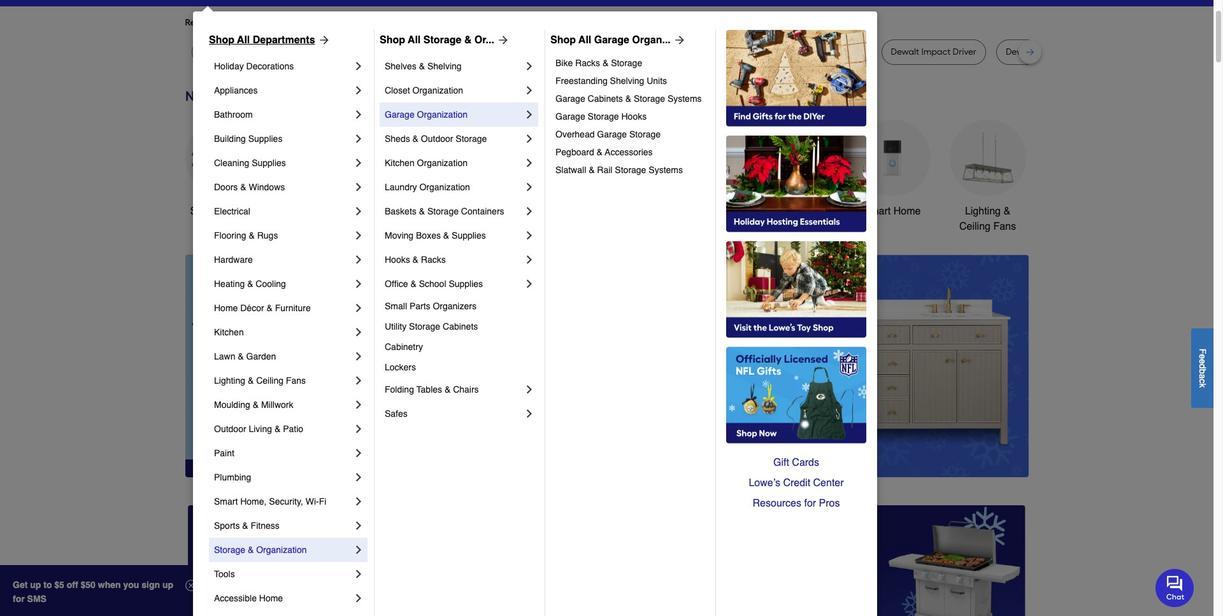 Task type: describe. For each thing, give the bounding box(es) containing it.
gift cards
[[774, 458, 820, 469]]

freestanding shelving units
[[556, 76, 667, 86]]

& inside flooring & rugs link
[[249, 231, 255, 241]]

home décor & furniture link
[[214, 296, 352, 321]]

0 vertical spatial racks
[[576, 58, 600, 68]]

0 vertical spatial shelving
[[428, 61, 462, 71]]

overhead
[[556, 129, 595, 140]]

recommended searches for you
[[185, 17, 316, 28]]

1 horizontal spatial tools
[[403, 206, 426, 217]]

departments
[[253, 34, 315, 46]]

storage & organization
[[214, 546, 307, 556]]

safes link
[[385, 402, 523, 426]]

closet organization
[[385, 85, 463, 96]]

arrow right image for shop all storage & or...
[[494, 34, 510, 47]]

& inside doors & windows "link"
[[240, 182, 246, 192]]

christmas
[[487, 206, 533, 217]]

1 vertical spatial tools link
[[214, 563, 352, 587]]

& inside outdoor living & patio link
[[275, 424, 281, 435]]

chevron right image for office & school supplies
[[523, 278, 536, 291]]

get
[[13, 581, 28, 591]]

storage down units
[[634, 94, 665, 104]]

2 up from the left
[[162, 581, 173, 591]]

laundry organization
[[385, 182, 470, 192]]

outdoor tools & equipment
[[665, 206, 738, 233]]

wi-
[[306, 497, 319, 507]]

storage & organization link
[[214, 538, 352, 563]]

storage down parts
[[409, 322, 440, 332]]

0 horizontal spatial lighting & ceiling fans link
[[214, 369, 352, 393]]

for left pros
[[805, 498, 816, 510]]

chevron right image for sports & fitness
[[352, 520, 365, 533]]

3 driver from the left
[[953, 47, 977, 57]]

resources for pros
[[753, 498, 840, 510]]

gift
[[774, 458, 789, 469]]

shelves & shelving link
[[385, 54, 523, 78]]

chevron right image for flooring & rugs
[[352, 229, 365, 242]]

& inside shelves & shelving link
[[419, 61, 425, 71]]

dewalt impact driver
[[891, 47, 977, 57]]

you
[[123, 581, 139, 591]]

flooring & rugs link
[[214, 224, 352, 248]]

chevron right image for kitchen organization
[[523, 157, 536, 170]]

cleaning supplies link
[[214, 151, 352, 175]]

chevron right image for bathroom
[[352, 108, 365, 121]]

$50
[[81, 581, 96, 591]]

chevron right image for shelves & shelving
[[523, 60, 536, 73]]

doors & windows
[[214, 182, 285, 192]]

ceiling inside lighting & ceiling fans
[[960, 221, 991, 233]]

storage down pegboard & accessories link
[[615, 165, 646, 175]]

deals
[[230, 206, 257, 217]]

units
[[647, 76, 667, 86]]

freestanding shelving units link
[[556, 72, 707, 90]]

building supplies link
[[214, 127, 352, 151]]

slatwall
[[556, 165, 586, 175]]

for inside get up to $5 off $50 when you sign up for sms
[[13, 595, 25, 605]]

chevron right image for kitchen
[[352, 326, 365, 339]]

garage organization
[[385, 110, 468, 120]]

& inside 'hooks & racks' link
[[413, 255, 419, 265]]

dewalt for dewalt drill bit set
[[1006, 47, 1035, 57]]

chevron right image for moulding & millwork
[[352, 399, 365, 412]]

slatwall & rail storage systems
[[556, 165, 683, 175]]

chevron right image for garage organization
[[523, 108, 536, 121]]

outdoor living & patio
[[214, 424, 303, 435]]

resources for pros link
[[726, 494, 867, 514]]

plumbing link
[[214, 466, 352, 490]]

1 e from the top
[[1198, 354, 1208, 359]]

small parts organizers
[[385, 301, 477, 312]]

lockers link
[[385, 358, 536, 378]]

folding
[[385, 385, 414, 395]]

& inside the sports & fitness 'link'
[[242, 521, 248, 531]]

arrow right image inside shop all departments link
[[315, 34, 330, 47]]

organization inside the 'storage & organization' link
[[256, 546, 307, 556]]

shop all deals
[[190, 206, 257, 217]]

shop all departments
[[209, 34, 315, 46]]

bike
[[556, 58, 573, 68]]

garage cabinets & storage systems
[[556, 94, 702, 104]]

chevron right image for moving boxes & supplies
[[523, 229, 536, 242]]

accessible home
[[214, 594, 283, 604]]

hardware link
[[214, 248, 352, 272]]

cleaning
[[214, 158, 249, 168]]

shop these last-minute gifts. $99 or less. quantities are limited and won't last. image
[[185, 255, 391, 478]]

0 horizontal spatial hooks
[[385, 255, 410, 265]]

holiday
[[214, 61, 244, 71]]

chevron right image for safes
[[523, 408, 536, 421]]

baskets & storage containers link
[[385, 199, 523, 224]]

to
[[43, 581, 52, 591]]

1 vertical spatial home
[[214, 303, 238, 314]]

office & school supplies
[[385, 279, 483, 289]]

bit for dewalt drill bit
[[383, 47, 393, 57]]

& inside folding tables & chairs link
[[445, 385, 451, 395]]

off
[[67, 581, 78, 591]]

pros
[[819, 498, 840, 510]]

& inside slatwall & rail storage systems link
[[589, 165, 595, 175]]

home for smart home
[[894, 206, 921, 217]]

garage down "recommended searches for you" heading
[[594, 34, 630, 46]]

& inside office & school supplies link
[[411, 279, 417, 289]]

resources
[[753, 498, 802, 510]]

doors
[[214, 182, 238, 192]]

chevron right image for appliances
[[352, 84, 365, 97]]

flooring & rugs
[[214, 231, 278, 241]]

drill bit set
[[605, 47, 648, 57]]

all for deals
[[217, 206, 228, 217]]

lawn
[[214, 352, 235, 362]]

scroll to item #4 image
[[747, 455, 777, 460]]

overhead garage storage
[[556, 129, 661, 140]]

heating & cooling link
[[214, 272, 352, 296]]

organization for kitchen organization
[[417, 158, 468, 168]]

systems for slatwall & rail storage systems
[[649, 165, 683, 175]]

organization for closet organization
[[413, 85, 463, 96]]

garage up pegboard & accessories
[[597, 129, 627, 140]]

security,
[[269, 497, 303, 507]]

chevron right image for folding tables & chairs
[[523, 384, 536, 396]]

millwork
[[261, 400, 293, 410]]

flooring
[[214, 231, 246, 241]]

folding tables & chairs
[[385, 385, 479, 395]]

smart for smart home
[[864, 206, 891, 217]]

garage storage hooks
[[556, 112, 647, 122]]

sports & fitness link
[[214, 514, 352, 538]]

or...
[[475, 34, 494, 46]]

accessible
[[214, 594, 257, 604]]

chairs
[[453, 385, 479, 395]]

cards
[[792, 458, 820, 469]]

3 bit from the left
[[622, 47, 632, 57]]

garden
[[246, 352, 276, 362]]

kitchen for kitchen
[[214, 328, 244, 338]]

dewalt for dewalt drill bit
[[335, 47, 363, 57]]

drill for dewalt drill bit set
[[1037, 47, 1052, 57]]

f
[[1198, 349, 1208, 354]]

up to 35 percent off select small appliances. image
[[474, 506, 740, 617]]

systems for garage cabinets & storage systems
[[668, 94, 702, 104]]

sign
[[142, 581, 160, 591]]

folding tables & chairs link
[[385, 378, 523, 402]]

chevron right image for paint
[[352, 447, 365, 460]]

outdoor for outdoor living & patio
[[214, 424, 246, 435]]

garage for garage storage hooks
[[556, 112, 585, 122]]

drill for dewalt drill bit
[[366, 47, 381, 57]]

get up to $5 off $50 when you sign up for sms
[[13, 581, 173, 605]]

smart home
[[864, 206, 921, 217]]

chevron right image for heating & cooling
[[352, 278, 365, 291]]

smart home link
[[854, 120, 931, 219]]

$5
[[54, 581, 64, 591]]

for up departments
[[288, 17, 299, 28]]

moulding & millwork
[[214, 400, 293, 410]]

3 impact from the left
[[922, 47, 951, 57]]

smart home, security, wi-fi link
[[214, 490, 352, 514]]

officially licensed n f l gifts. shop now. image
[[726, 347, 867, 444]]

chevron right image for lawn & garden
[[352, 350, 365, 363]]

sports
[[214, 521, 240, 531]]

& inside heating & cooling link
[[247, 279, 253, 289]]

1 vertical spatial ceiling
[[256, 376, 284, 386]]

supplies down the containers at top left
[[452, 231, 486, 241]]

decorations for holiday
[[246, 61, 294, 71]]

windows
[[249, 182, 285, 192]]

drill for dewalt drill
[[762, 47, 777, 57]]

shop for shop all storage & or...
[[380, 34, 405, 46]]

1 set from the left
[[635, 47, 648, 57]]

recommended
[[185, 17, 246, 28]]

equipment
[[677, 221, 726, 233]]

scroll to item #2 image
[[686, 455, 716, 460]]

storage up pegboard & accessories link
[[630, 129, 661, 140]]

supplies up cleaning supplies
[[248, 134, 283, 144]]

dewalt drill bit
[[335, 47, 393, 57]]

& inside the lawn & garden link
[[238, 352, 244, 362]]

chevron right image for doors & windows
[[352, 181, 365, 194]]



Task type: vqa. For each thing, say whether or not it's contained in the screenshot.
Garage
yes



Task type: locate. For each thing, give the bounding box(es) containing it.
slatwall & rail storage systems link
[[556, 161, 707, 179]]

home for accessible home
[[259, 594, 283, 604]]

shop for shop all departments
[[209, 34, 235, 46]]

visit the lowe's toy shop. image
[[726, 242, 867, 338]]

boxes
[[416, 231, 441, 241]]

lowe's credit center link
[[726, 473, 867, 494]]

garage up the overhead
[[556, 112, 585, 122]]

for right suggestions
[[401, 17, 412, 28]]

chevron right image
[[352, 84, 365, 97], [352, 108, 365, 121], [352, 133, 365, 145], [352, 181, 365, 194], [523, 205, 536, 218], [352, 229, 365, 242], [523, 278, 536, 291], [352, 326, 365, 339], [523, 384, 536, 396], [352, 423, 365, 436], [352, 447, 365, 460], [352, 472, 365, 484]]

all up shelves & shelving
[[408, 34, 421, 46]]

garage down freestanding
[[556, 94, 585, 104]]

cabinets up garage storage hooks at the top
[[588, 94, 623, 104]]

1 horizontal spatial impact
[[807, 47, 836, 57]]

fitness
[[251, 521, 280, 531]]

2 shop from the left
[[380, 34, 405, 46]]

overhead garage storage link
[[556, 126, 707, 143]]

decorations down christmas
[[483, 221, 537, 233]]

arrow right image inside "shop all garage organ..." link
[[671, 34, 686, 47]]

0 horizontal spatial up
[[30, 581, 41, 591]]

3 dewalt from the left
[[891, 47, 920, 57]]

christmas decorations link
[[472, 120, 548, 234]]

all for storage
[[408, 34, 421, 46]]

0 horizontal spatial home
[[214, 303, 238, 314]]

organization
[[413, 85, 463, 96], [417, 110, 468, 120], [417, 158, 468, 168], [420, 182, 470, 192], [256, 546, 307, 556]]

0 horizontal spatial cabinets
[[443, 322, 478, 332]]

organization for garage organization
[[417, 110, 468, 120]]

cleaning supplies
[[214, 158, 286, 168]]

decorations for christmas
[[483, 221, 537, 233]]

moving boxes & supplies link
[[385, 224, 523, 248]]

0 vertical spatial lighting & ceiling fans
[[960, 206, 1016, 233]]

& inside home décor & furniture link
[[267, 303, 273, 314]]

lawn & garden
[[214, 352, 276, 362]]

impact driver
[[807, 47, 862, 57]]

0 vertical spatial outdoor
[[421, 134, 453, 144]]

1 vertical spatial smart
[[214, 497, 238, 507]]

more suggestions for you
[[326, 17, 429, 28]]

you for recommended searches for you
[[301, 17, 316, 28]]

outdoor up the equipment
[[665, 206, 702, 217]]

0 horizontal spatial tools
[[214, 570, 235, 580]]

electrical link
[[214, 199, 352, 224]]

chevron right image for storage & organization
[[352, 544, 365, 557]]

1 vertical spatial arrow right image
[[1005, 366, 1018, 379]]

arrow right image up bike racks & storage link
[[671, 34, 686, 47]]

0 horizontal spatial outdoor
[[214, 424, 246, 435]]

tools up the equipment
[[704, 206, 728, 217]]

0 vertical spatial smart
[[864, 206, 891, 217]]

1 vertical spatial kitchen
[[214, 328, 244, 338]]

smart home, security, wi-fi
[[214, 497, 326, 507]]

1 horizontal spatial bathroom link
[[759, 120, 835, 219]]

0 vertical spatial lighting
[[965, 206, 1001, 217]]

& inside pegboard & accessories link
[[597, 147, 603, 157]]

chevron right image for cleaning supplies
[[352, 157, 365, 170]]

recommended searches for you heading
[[185, 17, 1029, 29]]

1 horizontal spatial shop
[[380, 34, 405, 46]]

2 set from the left
[[1066, 47, 1080, 57]]

1 up from the left
[[30, 581, 41, 591]]

4 bit from the left
[[1054, 47, 1064, 57]]

organization down the sports & fitness 'link'
[[256, 546, 307, 556]]

1 horizontal spatial arrow right image
[[671, 34, 686, 47]]

organization down sheds & outdoor storage
[[417, 158, 468, 168]]

décor
[[240, 303, 264, 314]]

racks
[[576, 58, 600, 68], [421, 255, 446, 265]]

organization up "baskets & storage containers"
[[420, 182, 470, 192]]

shop for shop all garage organ...
[[551, 34, 576, 46]]

sheds & outdoor storage link
[[385, 127, 523, 151]]

1 horizontal spatial tools link
[[376, 120, 453, 219]]

organization inside laundry organization link
[[420, 182, 470, 192]]

1 impact from the left
[[508, 47, 537, 57]]

organization inside "garage organization" link
[[417, 110, 468, 120]]

bike racks & storage
[[556, 58, 642, 68]]

0 horizontal spatial arrow right image
[[315, 34, 330, 47]]

2 horizontal spatial driver
[[953, 47, 977, 57]]

chevron right image for outdoor living & patio
[[352, 423, 365, 436]]

0 horizontal spatial shop
[[209, 34, 235, 46]]

new deals every day during 25 days of deals image
[[185, 85, 1029, 107]]

c
[[1198, 379, 1208, 384]]

shop all deals link
[[185, 120, 262, 219]]

decorations down shop all departments link
[[246, 61, 294, 71]]

2 horizontal spatial tools
[[704, 206, 728, 217]]

0 vertical spatial tools link
[[376, 120, 453, 219]]

0 vertical spatial cabinets
[[588, 94, 623, 104]]

kitchen link
[[214, 321, 352, 345]]

& inside moulding & millwork link
[[253, 400, 259, 410]]

storage up shelves & shelving link
[[424, 34, 462, 46]]

1 vertical spatial bathroom
[[775, 206, 819, 217]]

& inside garage cabinets & storage systems link
[[626, 94, 632, 104]]

all inside "link"
[[408, 34, 421, 46]]

chevron right image for sheds & outdoor storage
[[523, 133, 536, 145]]

lighting inside lighting & ceiling fans
[[965, 206, 1001, 217]]

lowe's credit center
[[749, 478, 844, 489]]

supplies
[[248, 134, 283, 144], [252, 158, 286, 168], [452, 231, 486, 241], [449, 279, 483, 289]]

shelves
[[385, 61, 417, 71]]

1 horizontal spatial shelving
[[610, 76, 644, 86]]

chevron right image for holiday decorations
[[352, 60, 365, 73]]

1 horizontal spatial cabinets
[[588, 94, 623, 104]]

impact for impact driver
[[807, 47, 836, 57]]

1 horizontal spatial ceiling
[[960, 221, 991, 233]]

1 horizontal spatial fans
[[994, 221, 1016, 233]]

1 horizontal spatial hooks
[[622, 112, 647, 122]]

0 vertical spatial bathroom
[[214, 110, 253, 120]]

shop
[[190, 206, 214, 217]]

outdoor tools & equipment link
[[663, 120, 740, 234]]

organization inside "kitchen organization" link
[[417, 158, 468, 168]]

1 horizontal spatial smart
[[864, 206, 891, 217]]

racks up freestanding
[[576, 58, 600, 68]]

paint link
[[214, 442, 352, 466]]

chevron right image for baskets & storage containers
[[523, 205, 536, 218]]

chevron right image for closet organization
[[523, 84, 536, 97]]

1 horizontal spatial home
[[259, 594, 283, 604]]

1 horizontal spatial outdoor
[[421, 134, 453, 144]]

up right sign
[[162, 581, 173, 591]]

arrow right image
[[494, 34, 510, 47], [671, 34, 686, 47]]

0 vertical spatial arrow right image
[[315, 34, 330, 47]]

all up the bike racks & storage
[[579, 34, 592, 46]]

garage up sheds
[[385, 110, 415, 120]]

smart inside 'link'
[[864, 206, 891, 217]]

driver for impact driver
[[838, 47, 862, 57]]

home
[[894, 206, 921, 217], [214, 303, 238, 314], [259, 594, 283, 604]]

outdoor living & patio link
[[214, 417, 352, 442]]

shop down recommended
[[209, 34, 235, 46]]

organization up sheds & outdoor storage
[[417, 110, 468, 120]]

& inside moving boxes & supplies link
[[443, 231, 449, 241]]

holiday hosting essentials. image
[[726, 136, 867, 233]]

all down recommended searches for you
[[237, 34, 250, 46]]

shop down more suggestions for you link
[[380, 34, 405, 46]]

shop up bike
[[551, 34, 576, 46]]

1 horizontal spatial bathroom
[[775, 206, 819, 217]]

searches
[[248, 17, 286, 28]]

supplies up small parts organizers link
[[449, 279, 483, 289]]

1 driver from the left
[[539, 47, 563, 57]]

home inside 'link'
[[894, 206, 921, 217]]

organ...
[[632, 34, 671, 46]]

& inside the 'storage & organization' link
[[248, 546, 254, 556]]

chevron right image for electrical
[[352, 205, 365, 218]]

find gifts for the diyer. image
[[726, 30, 867, 127]]

cabinetry link
[[385, 337, 536, 358]]

kitchen
[[385, 158, 415, 168], [214, 328, 244, 338]]

scroll to item #3 image
[[716, 455, 747, 460]]

arrow right image
[[315, 34, 330, 47], [1005, 366, 1018, 379]]

you up shop all storage & or...
[[414, 17, 429, 28]]

chevron right image for smart home, security, wi-fi
[[352, 496, 365, 509]]

closet organization link
[[385, 78, 523, 103]]

b
[[1198, 369, 1208, 374]]

rugs
[[257, 231, 278, 241]]

holiday decorations
[[214, 61, 294, 71]]

garage for garage cabinets & storage systems
[[556, 94, 585, 104]]

1 vertical spatial racks
[[421, 255, 446, 265]]

all for departments
[[237, 34, 250, 46]]

kitchen inside "kitchen organization" link
[[385, 158, 415, 168]]

supplies up windows
[[252, 158, 286, 168]]

0 vertical spatial home
[[894, 206, 921, 217]]

tables
[[417, 385, 442, 395]]

chevron right image for laundry organization
[[523, 181, 536, 194]]

storage up moving boxes & supplies
[[428, 206, 459, 217]]

shelving up garage cabinets & storage systems at the top
[[610, 76, 644, 86]]

chevron right image for plumbing
[[352, 472, 365, 484]]

drill
[[366, 47, 381, 57], [605, 47, 620, 57], [762, 47, 777, 57], [1037, 47, 1052, 57]]

0 vertical spatial hooks
[[622, 112, 647, 122]]

2 bit from the left
[[565, 47, 576, 57]]

1 drill from the left
[[366, 47, 381, 57]]

outdoor down moulding
[[214, 424, 246, 435]]

kitchen up laundry
[[385, 158, 415, 168]]

driver for impact driver bit
[[539, 47, 563, 57]]

0 vertical spatial fans
[[994, 221, 1016, 233]]

organizers
[[433, 301, 477, 312]]

1 vertical spatial decorations
[[483, 221, 537, 233]]

building
[[214, 134, 246, 144]]

storage up the overhead garage storage
[[588, 112, 619, 122]]

2 vertical spatial outdoor
[[214, 424, 246, 435]]

1 arrow right image from the left
[[494, 34, 510, 47]]

1 vertical spatial fans
[[286, 376, 306, 386]]

home décor & furniture
[[214, 303, 311, 314]]

pegboard & accessories
[[556, 147, 653, 157]]

4 drill from the left
[[1037, 47, 1052, 57]]

0 vertical spatial systems
[[668, 94, 702, 104]]

credit
[[783, 478, 811, 489]]

chevron right image
[[352, 60, 365, 73], [523, 60, 536, 73], [523, 84, 536, 97], [523, 108, 536, 121], [523, 133, 536, 145], [352, 157, 365, 170], [523, 157, 536, 170], [523, 181, 536, 194], [352, 205, 365, 218], [523, 229, 536, 242], [352, 254, 365, 266], [523, 254, 536, 266], [352, 278, 365, 291], [352, 302, 365, 315], [352, 350, 365, 363], [352, 375, 365, 387], [352, 399, 365, 412], [523, 408, 536, 421], [352, 496, 365, 509], [352, 520, 365, 533], [352, 544, 365, 557], [352, 568, 365, 581], [352, 593, 365, 605]]

chevron right image for home décor & furniture
[[352, 302, 365, 315]]

1 vertical spatial shelving
[[610, 76, 644, 86]]

2 horizontal spatial impact
[[922, 47, 951, 57]]

2 arrow right image from the left
[[671, 34, 686, 47]]

0 horizontal spatial arrow right image
[[494, 34, 510, 47]]

hooks & racks
[[385, 255, 446, 265]]

2 horizontal spatial outdoor
[[665, 206, 702, 217]]

0 horizontal spatial lighting & ceiling fans
[[214, 376, 306, 386]]

storage down 'drill bit set' at the top of the page
[[611, 58, 642, 68]]

all for garage
[[579, 34, 592, 46]]

for
[[288, 17, 299, 28], [401, 17, 412, 28], [805, 498, 816, 510], [13, 595, 25, 605]]

0 horizontal spatial lighting
[[214, 376, 245, 386]]

1 vertical spatial lighting
[[214, 376, 245, 386]]

0 horizontal spatial smart
[[214, 497, 238, 507]]

up left "to"
[[30, 581, 41, 591]]

scroll to item #5 element
[[777, 454, 811, 461]]

3 drill from the left
[[762, 47, 777, 57]]

1 horizontal spatial you
[[414, 17, 429, 28]]

chevron right image for accessible home
[[352, 593, 365, 605]]

smart for smart home, security, wi-fi
[[214, 497, 238, 507]]

1 bit from the left
[[383, 47, 393, 57]]

1 horizontal spatial kitchen
[[385, 158, 415, 168]]

2 dewalt from the left
[[732, 47, 760, 57]]

arrow right image inside shop all storage & or... "link"
[[494, 34, 510, 47]]

impact for impact driver bit
[[508, 47, 537, 57]]

chevron right image for building supplies
[[352, 133, 365, 145]]

plumbing
[[214, 473, 251, 483]]

chevron right image for lighting & ceiling fans
[[352, 375, 365, 387]]

racks up office & school supplies
[[421, 255, 446, 265]]

1 dewalt from the left
[[335, 47, 363, 57]]

chevron right image for tools
[[352, 568, 365, 581]]

2 horizontal spatial shop
[[551, 34, 576, 46]]

rail
[[597, 165, 613, 175]]

shop all storage & or...
[[380, 34, 494, 46]]

1 vertical spatial lighting & ceiling fans
[[214, 376, 306, 386]]

1 you from the left
[[301, 17, 316, 28]]

safes
[[385, 409, 408, 419]]

outdoor
[[421, 134, 453, 144], [665, 206, 702, 217], [214, 424, 246, 435]]

christmas decorations
[[483, 206, 537, 233]]

get up to 2 free select tools or batteries when you buy 1 with select purchases. image
[[188, 506, 454, 617]]

1 vertical spatial hooks
[[385, 255, 410, 265]]

outdoor inside outdoor tools & equipment
[[665, 206, 702, 217]]

None search field
[[475, 0, 823, 8]]

shelving up closet organization link
[[428, 61, 462, 71]]

& inside outdoor tools & equipment
[[731, 206, 738, 217]]

lockers
[[385, 363, 416, 373]]

2 impact from the left
[[807, 47, 836, 57]]

arrow right image for shop all garage organ...
[[671, 34, 686, 47]]

storage inside "link"
[[424, 34, 462, 46]]

0 vertical spatial lighting & ceiling fans link
[[950, 120, 1026, 234]]

all right shop
[[217, 206, 228, 217]]

2 e from the top
[[1198, 359, 1208, 364]]

utility
[[385, 322, 407, 332]]

you left more
[[301, 17, 316, 28]]

dewalt for dewalt drill
[[732, 47, 760, 57]]

1 horizontal spatial set
[[1066, 47, 1080, 57]]

kitchen organization
[[385, 158, 468, 168]]

organization up the garage organization
[[413, 85, 463, 96]]

moving
[[385, 231, 414, 241]]

shelves & shelving
[[385, 61, 462, 71]]

organization for laundry organization
[[420, 182, 470, 192]]

shop inside "link"
[[380, 34, 405, 46]]

you for more suggestions for you
[[414, 17, 429, 28]]

systems down freestanding shelving units link
[[668, 94, 702, 104]]

tools up accessible
[[214, 570, 235, 580]]

0 vertical spatial kitchen
[[385, 158, 415, 168]]

2 horizontal spatial home
[[894, 206, 921, 217]]

1 vertical spatial cabinets
[[443, 322, 478, 332]]

1 vertical spatial lighting & ceiling fans link
[[214, 369, 352, 393]]

moulding
[[214, 400, 250, 410]]

dewalt for dewalt impact driver
[[891, 47, 920, 57]]

0 horizontal spatial racks
[[421, 255, 446, 265]]

& inside bike racks & storage link
[[603, 58, 609, 68]]

shop all departments link
[[209, 33, 330, 48]]

2 you from the left
[[414, 17, 429, 28]]

appliances
[[214, 85, 258, 96]]

0 horizontal spatial kitchen
[[214, 328, 244, 338]]

1 horizontal spatial lighting & ceiling fans
[[960, 206, 1016, 233]]

bit
[[383, 47, 393, 57], [565, 47, 576, 57], [622, 47, 632, 57], [1054, 47, 1064, 57]]

chevron right image for hardware
[[352, 254, 365, 266]]

garage for garage organization
[[385, 110, 415, 120]]

d
[[1198, 364, 1208, 369]]

1 horizontal spatial decorations
[[483, 221, 537, 233]]

a
[[1198, 374, 1208, 379]]

storage down "garage organization" link
[[456, 134, 487, 144]]

0 horizontal spatial decorations
[[246, 61, 294, 71]]

for down get
[[13, 595, 25, 605]]

& inside sheds & outdoor storage link
[[413, 134, 419, 144]]

0 horizontal spatial ceiling
[[256, 376, 284, 386]]

0 vertical spatial ceiling
[[960, 221, 991, 233]]

accessible home link
[[214, 587, 352, 611]]

0 horizontal spatial tools link
[[214, 563, 352, 587]]

0 horizontal spatial driver
[[539, 47, 563, 57]]

storage
[[424, 34, 462, 46], [611, 58, 642, 68], [634, 94, 665, 104], [588, 112, 619, 122], [630, 129, 661, 140], [456, 134, 487, 144], [615, 165, 646, 175], [428, 206, 459, 217], [409, 322, 440, 332], [214, 546, 245, 556]]

0 horizontal spatial bathroom
[[214, 110, 253, 120]]

f e e d b a c k button
[[1192, 329, 1214, 408]]

appliances link
[[214, 78, 352, 103]]

arrow right image up shelves & shelving link
[[494, 34, 510, 47]]

0 horizontal spatial impact
[[508, 47, 537, 57]]

1 horizontal spatial lighting
[[965, 206, 1001, 217]]

1 vertical spatial outdoor
[[665, 206, 702, 217]]

chat invite button image
[[1156, 569, 1195, 608]]

cabinets up cabinetry link
[[443, 322, 478, 332]]

3 shop from the left
[[551, 34, 576, 46]]

organization inside closet organization link
[[413, 85, 463, 96]]

office & school supplies link
[[385, 272, 523, 296]]

0 horizontal spatial set
[[635, 47, 648, 57]]

0 horizontal spatial bathroom link
[[214, 103, 352, 127]]

laundry organization link
[[385, 175, 523, 199]]

living
[[249, 424, 272, 435]]

e up b
[[1198, 359, 1208, 364]]

1 horizontal spatial racks
[[576, 58, 600, 68]]

bit for impact driver bit
[[565, 47, 576, 57]]

0 vertical spatial decorations
[[246, 61, 294, 71]]

cabinetry
[[385, 342, 423, 352]]

outdoor for outdoor tools & equipment
[[665, 206, 702, 217]]

dewalt drill
[[732, 47, 777, 57]]

1 horizontal spatial driver
[[838, 47, 862, 57]]

tools inside outdoor tools & equipment
[[704, 206, 728, 217]]

bit for dewalt drill bit set
[[1054, 47, 1064, 57]]

chevron right image for hooks & racks
[[523, 254, 536, 266]]

1 horizontal spatial lighting & ceiling fans link
[[950, 120, 1026, 234]]

0 horizontal spatial fans
[[286, 376, 306, 386]]

1 horizontal spatial up
[[162, 581, 173, 591]]

hooks down garage cabinets & storage systems link
[[622, 112, 647, 122]]

containers
[[461, 206, 504, 217]]

2 drill from the left
[[605, 47, 620, 57]]

& inside baskets & storage containers link
[[419, 206, 425, 217]]

school
[[419, 279, 446, 289]]

kitchen inside kitchen link
[[214, 328, 244, 338]]

& inside shop all storage & or... "link"
[[464, 34, 472, 46]]

outdoor up kitchen organization
[[421, 134, 453, 144]]

1 vertical spatial systems
[[649, 165, 683, 175]]

hooks up the office
[[385, 255, 410, 265]]

kitchen for kitchen organization
[[385, 158, 415, 168]]

0 horizontal spatial shelving
[[428, 61, 462, 71]]

2 vertical spatial home
[[259, 594, 283, 604]]

2 driver from the left
[[838, 47, 862, 57]]

up to 40 percent off select vanities. plus get free local delivery on select vanities. image
[[411, 255, 1029, 478]]

more suggestions for you link
[[326, 17, 439, 29]]

laundry
[[385, 182, 417, 192]]

fi
[[319, 497, 326, 507]]

tools down 'laundry organization'
[[403, 206, 426, 217]]

e up d
[[1198, 354, 1208, 359]]

kitchen up lawn
[[214, 328, 244, 338]]

up to 30 percent off select grills and accessories. image
[[760, 506, 1026, 617]]

utility storage cabinets
[[385, 322, 478, 332]]

systems down pegboard & accessories link
[[649, 165, 683, 175]]

1 shop from the left
[[209, 34, 235, 46]]

4 dewalt from the left
[[1006, 47, 1035, 57]]

storage down sports
[[214, 546, 245, 556]]

1 horizontal spatial arrow right image
[[1005, 366, 1018, 379]]

0 horizontal spatial you
[[301, 17, 316, 28]]



